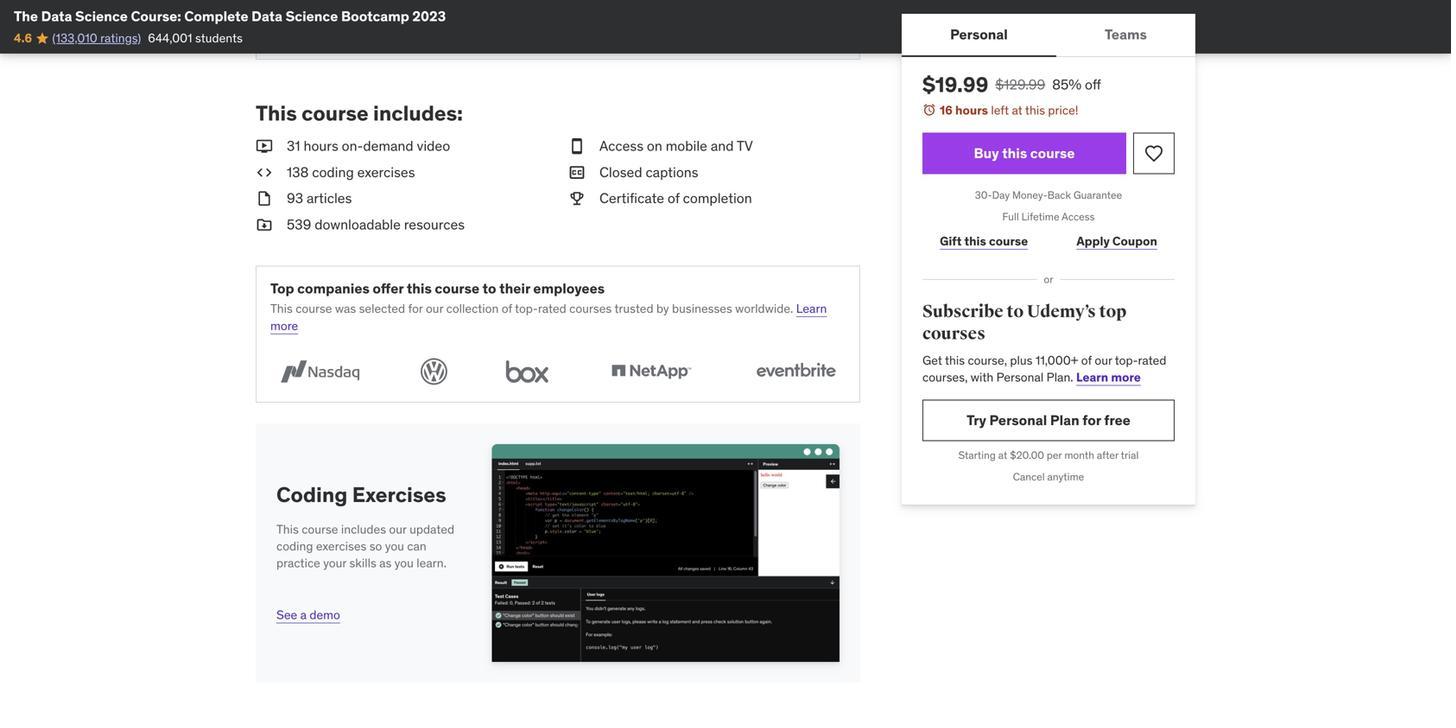 Task type: vqa. For each thing, say whether or not it's contained in the screenshot.
the we've on the bottom of page
no



Task type: describe. For each thing, give the bounding box(es) containing it.
course up on-
[[302, 100, 369, 126]]

gift this course
[[940, 233, 1029, 249]]

teams button
[[1057, 14, 1196, 55]]

138 coding exercises
[[287, 163, 415, 181]]

plan.
[[1047, 369, 1074, 385]]

get
[[923, 352, 943, 368]]

learn.
[[417, 556, 447, 571]]

our inside the this course includes our updated coding exercises so you can practice your skills as you learn.
[[389, 522, 407, 537]]

price!
[[1049, 102, 1079, 118]]

85%
[[1053, 76, 1082, 93]]

top
[[1100, 301, 1127, 322]]

subscribe
[[923, 301, 1004, 322]]

0 horizontal spatial courses
[[570, 301, 612, 316]]

31 hours on-demand video
[[287, 137, 450, 155]]

tv
[[737, 137, 753, 155]]

93
[[287, 189, 303, 207]]

$129.99
[[996, 76, 1046, 93]]

wishlist image
[[1144, 143, 1165, 164]]

gift this course link
[[923, 224, 1046, 259]]

includes:
[[373, 100, 463, 126]]

day
[[993, 188, 1010, 202]]

1 horizontal spatial at
[[1012, 102, 1023, 118]]

coding
[[277, 482, 348, 508]]

apply
[[1077, 233, 1110, 249]]

a
[[300, 607, 307, 623]]

companies
[[297, 280, 370, 297]]

plan inside thrive in your career element
[[365, 15, 394, 33]]

volkswagen image
[[415, 355, 453, 388]]

offer
[[373, 280, 404, 297]]

2 vertical spatial for
[[1083, 411, 1102, 429]]

more for top companies offer this course to their employees
[[271, 318, 298, 333]]

closed
[[600, 163, 643, 181]]

your
[[323, 556, 347, 571]]

of inside get this course, plus 11,000+ of our top-rated courses, with personal plan.
[[1082, 352, 1092, 368]]

0 horizontal spatial of
[[502, 301, 512, 316]]

personal button
[[902, 14, 1057, 55]]

539
[[287, 216, 311, 233]]

apply coupon
[[1077, 233, 1158, 249]]

course down companies
[[296, 301, 332, 316]]

644,001 students
[[148, 30, 243, 46]]

trusted
[[615, 301, 654, 316]]

this for get this course, plus 11,000+ of our top-rated courses, with personal plan.
[[945, 352, 965, 368]]

starting at $20.00 per month after trial cancel anytime
[[959, 449, 1139, 483]]

course,
[[968, 352, 1008, 368]]

box image
[[499, 355, 557, 388]]

downloadable
[[315, 216, 401, 233]]

left
[[992, 102, 1010, 118]]

$19.99
[[923, 72, 989, 98]]

back
[[1048, 188, 1072, 202]]

full
[[1003, 210, 1020, 223]]

netapp image
[[602, 355, 701, 388]]

2023
[[413, 7, 446, 25]]

personal inside "button"
[[951, 25, 1008, 43]]

access inside the 30-day money-back guarantee full lifetime access
[[1062, 210, 1095, 223]]

collection
[[447, 301, 499, 316]]

personal inside thrive in your career element
[[304, 15, 361, 33]]

video
[[417, 137, 450, 155]]

apply coupon button
[[1060, 224, 1175, 259]]

try personal plan for free inside thrive in your career element
[[281, 15, 445, 33]]

as
[[380, 556, 392, 571]]

1 vertical spatial plan
[[1051, 411, 1080, 429]]

30-day money-back guarantee full lifetime access
[[976, 188, 1123, 223]]

after
[[1098, 449, 1119, 462]]

starting
[[959, 449, 996, 462]]

mobile
[[666, 137, 708, 155]]

$19.99 $129.99 85% off
[[923, 72, 1102, 98]]

practice
[[277, 556, 321, 571]]

this for gift this course
[[965, 233, 987, 249]]

by
[[657, 301, 670, 316]]

see a demo
[[277, 607, 340, 623]]

buy
[[974, 144, 1000, 162]]

access on mobile and tv
[[600, 137, 753, 155]]

trial
[[1122, 449, 1139, 462]]

11,000+
[[1036, 352, 1079, 368]]

2 data from the left
[[252, 7, 283, 25]]

this for this course was selected for our collection of top-rated courses trusted by businesses worldwide.
[[271, 301, 293, 316]]

course inside button
[[1031, 144, 1076, 162]]

course up the collection
[[435, 280, 480, 297]]

0 vertical spatial our
[[426, 301, 444, 316]]

0 vertical spatial you
[[385, 539, 404, 554]]

small image for closed
[[569, 163, 586, 182]]

this course was selected for our collection of top-rated courses trusted by businesses worldwide.
[[271, 301, 794, 316]]

at inside 'starting at $20.00 per month after trial cancel anytime'
[[999, 449, 1008, 462]]

includes
[[341, 522, 386, 537]]

2 science from the left
[[286, 7, 338, 25]]

4.6
[[14, 30, 32, 46]]

bootcamp
[[341, 7, 410, 25]]

the data science course: complete data science bootcamp 2023
[[14, 7, 446, 25]]

see
[[277, 607, 298, 623]]

coupon
[[1113, 233, 1158, 249]]

coding inside the this course includes our updated coding exercises so you can practice your skills as you learn.
[[277, 539, 313, 554]]

learn for subscribe to udemy's top courses
[[1077, 369, 1109, 385]]

anytime
[[1048, 470, 1085, 483]]

this for this course includes:
[[256, 100, 297, 126]]

buy this course button
[[923, 133, 1127, 174]]

31
[[287, 137, 300, 155]]

top- inside get this course, plus 11,000+ of our top-rated courses, with personal plan.
[[1116, 352, 1139, 368]]

(133,010 ratings)
[[52, 30, 141, 46]]

(133,010
[[52, 30, 97, 46]]

1 horizontal spatial of
[[668, 189, 680, 207]]

employees
[[534, 280, 605, 297]]

the
[[14, 7, 38, 25]]



Task type: locate. For each thing, give the bounding box(es) containing it.
0 vertical spatial for
[[397, 15, 415, 33]]

their
[[500, 280, 531, 297]]

completion
[[683, 189, 753, 207]]

course:
[[131, 7, 181, 25]]

access
[[600, 137, 644, 155], [1062, 210, 1095, 223]]

of right 11,000+ on the right of page
[[1082, 352, 1092, 368]]

rated inside get this course, plus 11,000+ of our top-rated courses, with personal plan.
[[1139, 352, 1167, 368]]

our inside get this course, plus 11,000+ of our top-rated courses, with personal plan.
[[1095, 352, 1113, 368]]

coding up articles
[[312, 163, 354, 181]]

learn more right plan.
[[1077, 369, 1142, 385]]

coding up practice
[[277, 539, 313, 554]]

you right as
[[395, 556, 414, 571]]

this right offer
[[407, 280, 432, 297]]

with
[[971, 369, 994, 385]]

0 horizontal spatial learn more link
[[271, 301, 827, 333]]

learn
[[797, 301, 827, 316], [1077, 369, 1109, 385]]

try personal plan for free link inside thrive in your career element
[[271, 4, 455, 45]]

0 vertical spatial free
[[419, 15, 445, 33]]

science left bootcamp
[[286, 7, 338, 25]]

138
[[287, 163, 309, 181]]

rated
[[538, 301, 567, 316], [1139, 352, 1167, 368]]

0 horizontal spatial our
[[389, 522, 407, 537]]

at right left
[[1012, 102, 1023, 118]]

0 horizontal spatial at
[[999, 449, 1008, 462]]

1 vertical spatial access
[[1062, 210, 1095, 223]]

small image left 539
[[256, 215, 273, 235]]

1 vertical spatial hours
[[304, 137, 339, 155]]

exercises down demand
[[358, 163, 415, 181]]

0 vertical spatial try personal plan for free link
[[271, 4, 455, 45]]

personal
[[304, 15, 361, 33], [951, 25, 1008, 43], [997, 369, 1044, 385], [990, 411, 1048, 429]]

at left $20.00 at bottom
[[999, 449, 1008, 462]]

see a demo link
[[277, 593, 340, 624]]

1 horizontal spatial learn
[[1077, 369, 1109, 385]]

1 horizontal spatial to
[[1007, 301, 1024, 322]]

try up starting on the right
[[967, 411, 987, 429]]

1 vertical spatial our
[[1095, 352, 1113, 368]]

this left price! at the top right
[[1026, 102, 1046, 118]]

selected
[[359, 301, 405, 316]]

closed captions
[[600, 163, 699, 181]]

0 vertical spatial try personal plan for free
[[281, 15, 445, 33]]

1 horizontal spatial learn more link
[[1077, 369, 1142, 385]]

1 vertical spatial exercises
[[316, 539, 367, 554]]

thrive in your career element
[[256, 0, 861, 60]]

1 horizontal spatial more
[[1112, 369, 1142, 385]]

0 vertical spatial try
[[281, 15, 301, 33]]

hours for 16
[[956, 102, 989, 118]]

of
[[668, 189, 680, 207], [502, 301, 512, 316], [1082, 352, 1092, 368]]

1 vertical spatial learn
[[1077, 369, 1109, 385]]

1 vertical spatial try
[[967, 411, 987, 429]]

2 vertical spatial our
[[389, 522, 407, 537]]

certificate of completion
[[600, 189, 753, 207]]

articles
[[307, 189, 352, 207]]

skills
[[350, 556, 377, 571]]

plus
[[1011, 352, 1033, 368]]

you right so on the left bottom
[[385, 539, 404, 554]]

this right buy
[[1003, 144, 1028, 162]]

top-
[[515, 301, 538, 316], [1116, 352, 1139, 368]]

this inside the this course includes our updated coding exercises so you can practice your skills as you learn.
[[277, 522, 299, 537]]

1 horizontal spatial data
[[252, 7, 283, 25]]

to left udemy's on the right top
[[1007, 301, 1024, 322]]

courses down subscribe
[[923, 323, 986, 345]]

free for try personal plan for free link in thrive in your career element
[[419, 15, 445, 33]]

this course includes our updated coding exercises so you can practice your skills as you learn.
[[277, 522, 455, 571]]

or
[[1044, 273, 1054, 286]]

top- down top
[[1116, 352, 1139, 368]]

exercises up your
[[316, 539, 367, 554]]

hours for 31
[[304, 137, 339, 155]]

1 vertical spatial learn more link
[[1077, 369, 1142, 385]]

try for try personal plan for free link in thrive in your career element
[[281, 15, 301, 33]]

hours right 16
[[956, 102, 989, 118]]

complete
[[184, 7, 249, 25]]

small image for 138
[[256, 163, 273, 182]]

certificate
[[600, 189, 665, 207]]

eventbrite image
[[747, 355, 846, 388]]

tab list
[[902, 14, 1196, 57]]

resources
[[404, 216, 465, 233]]

plan up per
[[1051, 411, 1080, 429]]

1 horizontal spatial free
[[1105, 411, 1131, 429]]

small image for 93 articles
[[256, 189, 273, 208]]

1 vertical spatial rated
[[1139, 352, 1167, 368]]

learn more
[[271, 301, 827, 333], [1077, 369, 1142, 385]]

0 vertical spatial coding
[[312, 163, 354, 181]]

nasdaq image
[[271, 355, 370, 388]]

1 vertical spatial try personal plan for free link
[[923, 400, 1175, 441]]

small image left closed
[[569, 163, 586, 182]]

off
[[1086, 76, 1102, 93]]

1 vertical spatial courses
[[923, 323, 986, 345]]

0 vertical spatial top-
[[515, 301, 538, 316]]

course down coding on the left bottom
[[302, 522, 338, 537]]

0 horizontal spatial try
[[281, 15, 301, 33]]

learn more for top companies offer this course to their employees
[[271, 301, 827, 333]]

learn right plan.
[[1077, 369, 1109, 385]]

1 vertical spatial to
[[1007, 301, 1024, 322]]

small image for 539
[[256, 215, 273, 235]]

1 horizontal spatial science
[[286, 7, 338, 25]]

0 horizontal spatial hours
[[304, 137, 339, 155]]

access up closed
[[600, 137, 644, 155]]

try inside thrive in your career element
[[281, 15, 301, 33]]

can
[[407, 539, 427, 554]]

tab list containing personal
[[902, 14, 1196, 57]]

at
[[1012, 102, 1023, 118], [999, 449, 1008, 462]]

this up the courses,
[[945, 352, 965, 368]]

0 horizontal spatial more
[[271, 318, 298, 333]]

try for right try personal plan for free link
[[967, 411, 987, 429]]

more
[[271, 318, 298, 333], [1112, 369, 1142, 385]]

more inside 'link'
[[271, 318, 298, 333]]

0 horizontal spatial science
[[75, 7, 128, 25]]

1 vertical spatial at
[[999, 449, 1008, 462]]

captions
[[646, 163, 699, 181]]

0 vertical spatial small image
[[569, 136, 586, 156]]

0 horizontal spatial try personal plan for free
[[281, 15, 445, 33]]

1 horizontal spatial try personal plan for free link
[[923, 400, 1175, 441]]

to
[[483, 280, 497, 297], [1007, 301, 1024, 322]]

1 vertical spatial top-
[[1116, 352, 1139, 368]]

data up (133,010
[[41, 7, 72, 25]]

this right "gift" on the top right of page
[[965, 233, 987, 249]]

0 vertical spatial more
[[271, 318, 298, 333]]

1 horizontal spatial try personal plan for free
[[967, 411, 1131, 429]]

more down the 'top'
[[271, 318, 298, 333]]

0 horizontal spatial top-
[[515, 301, 538, 316]]

exercises inside the this course includes our updated coding exercises so you can practice your skills as you learn.
[[316, 539, 367, 554]]

1 horizontal spatial courses
[[923, 323, 986, 345]]

learn more link for top companies offer this course to their employees
[[271, 301, 827, 333]]

this down the 'top'
[[271, 301, 293, 316]]

was
[[335, 301, 356, 316]]

1 vertical spatial try personal plan for free
[[967, 411, 1131, 429]]

alarm image
[[923, 103, 937, 117]]

0 vertical spatial access
[[600, 137, 644, 155]]

to left their
[[483, 280, 497, 297]]

science up (133,010 ratings) at the left of the page
[[75, 7, 128, 25]]

0 horizontal spatial try personal plan for free link
[[271, 4, 455, 45]]

0 horizontal spatial access
[[600, 137, 644, 155]]

coding
[[312, 163, 354, 181], [277, 539, 313, 554]]

1 horizontal spatial access
[[1062, 210, 1095, 223]]

0 vertical spatial learn more
[[271, 301, 827, 333]]

2 vertical spatial of
[[1082, 352, 1092, 368]]

small image left the certificate at left top
[[569, 189, 586, 208]]

learn more down employees
[[271, 301, 827, 333]]

plan left '2023'
[[365, 15, 394, 33]]

1 vertical spatial of
[[502, 301, 512, 316]]

on
[[647, 137, 663, 155]]

worldwide.
[[736, 301, 794, 316]]

0 vertical spatial courses
[[570, 301, 612, 316]]

1 vertical spatial coding
[[277, 539, 313, 554]]

1 vertical spatial you
[[395, 556, 414, 571]]

this up practice
[[277, 522, 299, 537]]

0 horizontal spatial learn more
[[271, 301, 827, 333]]

30-
[[976, 188, 993, 202]]

hours
[[956, 102, 989, 118], [304, 137, 339, 155]]

demo
[[310, 607, 340, 623]]

1 vertical spatial more
[[1112, 369, 1142, 385]]

this up 31
[[256, 100, 297, 126]]

course down full
[[990, 233, 1029, 249]]

courses
[[570, 301, 612, 316], [923, 323, 986, 345]]

1 vertical spatial for
[[408, 301, 423, 316]]

learn for top companies offer this course to their employees
[[797, 301, 827, 316]]

try right students
[[281, 15, 301, 33]]

0 horizontal spatial learn
[[797, 301, 827, 316]]

small image left 93 at the top of page
[[256, 189, 273, 208]]

0 vertical spatial learn more link
[[271, 301, 827, 333]]

small image for 31
[[256, 136, 273, 156]]

0 vertical spatial learn
[[797, 301, 827, 316]]

subscribe to udemy's top courses
[[923, 301, 1127, 345]]

more right plan.
[[1112, 369, 1142, 385]]

0 vertical spatial exercises
[[358, 163, 415, 181]]

learn more link down employees
[[271, 301, 827, 333]]

0 vertical spatial to
[[483, 280, 497, 297]]

0 vertical spatial at
[[1012, 102, 1023, 118]]

1 horizontal spatial plan
[[1051, 411, 1080, 429]]

learn more link for subscribe to udemy's top courses
[[1077, 369, 1142, 385]]

2 horizontal spatial our
[[1095, 352, 1113, 368]]

$20.00
[[1011, 449, 1045, 462]]

free up after
[[1105, 411, 1131, 429]]

top
[[271, 280, 294, 297]]

1 horizontal spatial small image
[[569, 136, 586, 156]]

on-
[[342, 137, 363, 155]]

access up "apply"
[[1062, 210, 1095, 223]]

learn inside learn more 'link'
[[797, 301, 827, 316]]

small image for certificate
[[569, 189, 586, 208]]

coding exercises
[[277, 482, 447, 508]]

1 vertical spatial small image
[[256, 189, 273, 208]]

guarantee
[[1074, 188, 1123, 202]]

1 data from the left
[[41, 7, 72, 25]]

demand
[[363, 137, 414, 155]]

for inside thrive in your career element
[[397, 15, 415, 33]]

personal inside get this course, plus 11,000+ of our top-rated courses, with personal plan.
[[997, 369, 1044, 385]]

of down their
[[502, 301, 512, 316]]

1 horizontal spatial try
[[967, 411, 987, 429]]

more for subscribe to udemy's top courses
[[1112, 369, 1142, 385]]

updated
[[410, 522, 455, 537]]

science
[[75, 7, 128, 25], [286, 7, 338, 25]]

small image left 31
[[256, 136, 273, 156]]

0 horizontal spatial to
[[483, 280, 497, 297]]

learn more for subscribe to udemy's top courses
[[1077, 369, 1142, 385]]

1 science from the left
[[75, 7, 128, 25]]

students
[[195, 30, 243, 46]]

0 horizontal spatial free
[[419, 15, 445, 33]]

buy this course
[[974, 144, 1076, 162]]

top- down their
[[515, 301, 538, 316]]

this
[[1026, 102, 1046, 118], [1003, 144, 1028, 162], [965, 233, 987, 249], [407, 280, 432, 297], [945, 352, 965, 368]]

course up back
[[1031, 144, 1076, 162]]

hours right 31
[[304, 137, 339, 155]]

16
[[940, 102, 953, 118]]

2 horizontal spatial of
[[1082, 352, 1092, 368]]

0 vertical spatial this
[[256, 100, 297, 126]]

learn more link
[[271, 301, 827, 333], [1077, 369, 1142, 385]]

data right complete
[[252, 7, 283, 25]]

small image for access on mobile and tv
[[569, 136, 586, 156]]

16 hours left at this price!
[[940, 102, 1079, 118]]

our right 11,000+ on the right of page
[[1095, 352, 1113, 368]]

this for this course includes our updated coding exercises so you can practice your skills as you learn.
[[277, 522, 299, 537]]

1 horizontal spatial top-
[[1116, 352, 1139, 368]]

try
[[281, 15, 301, 33], [967, 411, 987, 429]]

0 horizontal spatial small image
[[256, 189, 273, 208]]

courses inside subscribe to udemy's top courses
[[923, 323, 986, 345]]

to inside subscribe to udemy's top courses
[[1007, 301, 1024, 322]]

small image left on
[[569, 136, 586, 156]]

course inside the this course includes our updated coding exercises so you can practice your skills as you learn.
[[302, 522, 338, 537]]

0 vertical spatial hours
[[956, 102, 989, 118]]

exercises
[[352, 482, 447, 508]]

learn more link right plan.
[[1077, 369, 1142, 385]]

our left updated
[[389, 522, 407, 537]]

ratings)
[[100, 30, 141, 46]]

so
[[370, 539, 382, 554]]

0 vertical spatial of
[[668, 189, 680, 207]]

2 vertical spatial this
[[277, 522, 299, 537]]

month
[[1065, 449, 1095, 462]]

small image
[[256, 136, 273, 156], [256, 163, 273, 182], [569, 163, 586, 182], [569, 189, 586, 208], [256, 215, 273, 235]]

businesses
[[672, 301, 733, 316]]

free right bootcamp
[[419, 15, 445, 33]]

per
[[1047, 449, 1063, 462]]

free for right try personal plan for free link
[[1105, 411, 1131, 429]]

0 vertical spatial rated
[[538, 301, 567, 316]]

1 horizontal spatial hours
[[956, 102, 989, 118]]

learn right worldwide.
[[797, 301, 827, 316]]

free inside thrive in your career element
[[419, 15, 445, 33]]

this inside get this course, plus 11,000+ of our top-rated courses, with personal plan.
[[945, 352, 965, 368]]

small image
[[569, 136, 586, 156], [256, 189, 273, 208]]

our down top companies offer this course to their employees
[[426, 301, 444, 316]]

this course includes:
[[256, 100, 463, 126]]

1 horizontal spatial rated
[[1139, 352, 1167, 368]]

0 horizontal spatial plan
[[365, 15, 394, 33]]

0 horizontal spatial data
[[41, 7, 72, 25]]

try personal plan for free
[[281, 15, 445, 33], [967, 411, 1131, 429]]

this inside button
[[1003, 144, 1028, 162]]

courses,
[[923, 369, 968, 385]]

lifetime
[[1022, 210, 1060, 223]]

plan
[[365, 15, 394, 33], [1051, 411, 1080, 429]]

course
[[302, 100, 369, 126], [1031, 144, 1076, 162], [990, 233, 1029, 249], [435, 280, 480, 297], [296, 301, 332, 316], [302, 522, 338, 537]]

courses down employees
[[570, 301, 612, 316]]

0 vertical spatial plan
[[365, 15, 394, 33]]

1 horizontal spatial our
[[426, 301, 444, 316]]

1 horizontal spatial learn more
[[1077, 369, 1142, 385]]

1 vertical spatial learn more
[[1077, 369, 1142, 385]]

small image left 138
[[256, 163, 273, 182]]

of down captions in the top left of the page
[[668, 189, 680, 207]]

1 vertical spatial this
[[271, 301, 293, 316]]

this for buy this course
[[1003, 144, 1028, 162]]

gift
[[940, 233, 962, 249]]

1 vertical spatial free
[[1105, 411, 1131, 429]]

0 horizontal spatial rated
[[538, 301, 567, 316]]

teams
[[1105, 25, 1148, 43]]



